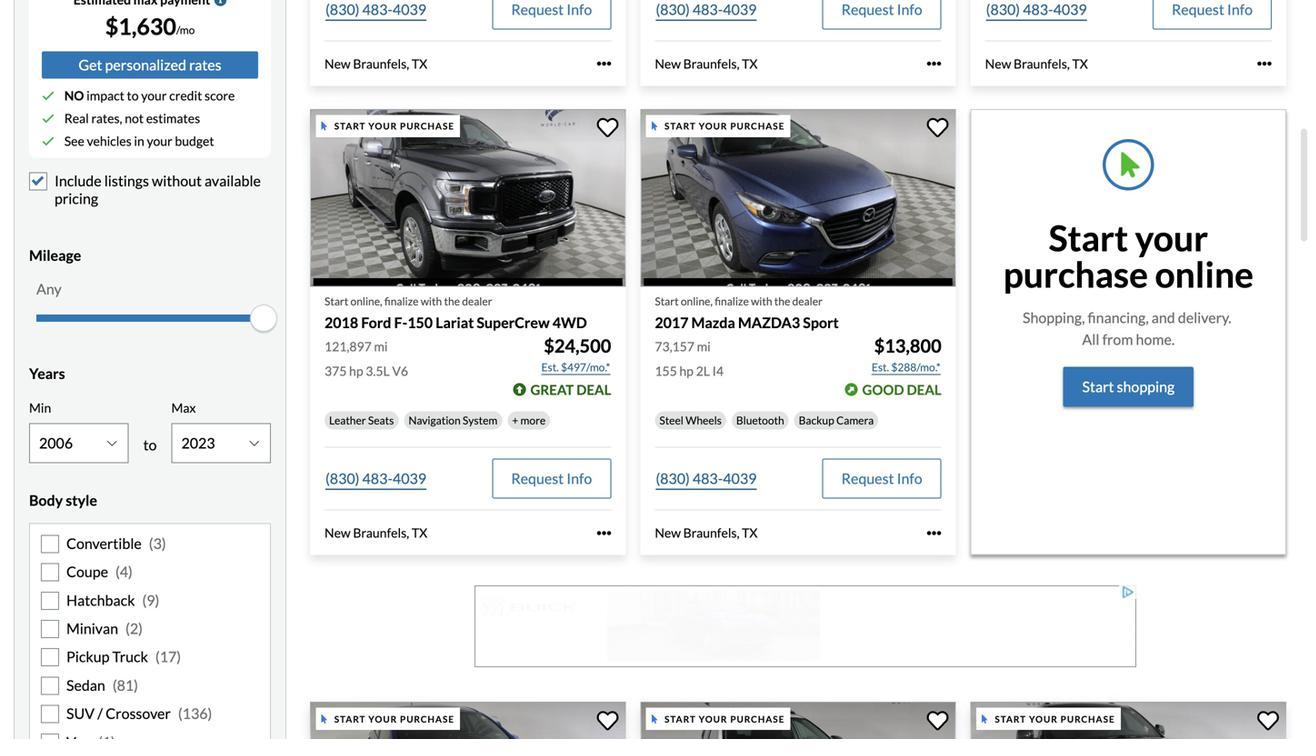 Task type: vqa. For each thing, say whether or not it's contained in the screenshot.
chevron down image in How do I know if I am getting a good deal? dropdown button
no



Task type: describe. For each thing, give the bounding box(es) containing it.
credit
[[169, 88, 202, 103]]

bluetooth
[[737, 414, 785, 427]]

seats
[[368, 414, 394, 427]]

all
[[1083, 330, 1100, 348]]

without
[[152, 172, 202, 190]]

body style
[[29, 492, 97, 509]]

get
[[79, 56, 102, 74]]

i4
[[713, 363, 724, 379]]

available
[[205, 172, 261, 190]]

73,157 mi 155 hp 2l i4
[[655, 339, 724, 379]]

suv / crossover (136)
[[66, 705, 212, 723]]

2 check image from the top
[[42, 135, 55, 148]]

coupe
[[66, 563, 108, 581]]

vehicles
[[87, 133, 132, 149]]

2l
[[696, 363, 710, 379]]

camera
[[837, 414, 874, 427]]

$1,630
[[105, 13, 176, 40]]

impact
[[87, 88, 124, 103]]

online, for $13,800
[[681, 295, 713, 308]]

(4)
[[115, 563, 133, 581]]

good
[[863, 382, 905, 398]]

sedan
[[66, 677, 105, 694]]

start your purchase for mouse pointer image corresponding to $24,500
[[334, 121, 455, 132]]

mouse pointer image inside start your purchase link
[[982, 715, 988, 724]]

listings
[[104, 172, 149, 190]]

/mo
[[176, 23, 195, 37]]

any
[[36, 280, 62, 298]]

ellipsis h image
[[1258, 57, 1273, 71]]

$497/mo.*
[[561, 361, 611, 374]]

v6
[[392, 363, 408, 379]]

score
[[205, 88, 235, 103]]

est. $288/mo.* button
[[871, 358, 942, 377]]

mouse pointer image for super white 2014 toyota rav4 le suv / crossover front-wheel drive 6-speed automatic image
[[652, 715, 658, 724]]

super white 2014 toyota rav4 le suv / crossover front-wheel drive 6-speed automatic image
[[641, 702, 957, 739]]

sport
[[803, 314, 839, 331]]

good deal
[[863, 382, 942, 398]]

rates
[[189, 56, 222, 74]]

and
[[1152, 309, 1176, 326]]

mileage
[[29, 247, 81, 264]]

121,897 mi 375 hp 3.5l v6
[[325, 339, 408, 379]]

estimates
[[146, 111, 200, 126]]

style
[[66, 492, 97, 509]]

$1,630 /mo
[[105, 13, 195, 40]]

start your purchase for mouse pointer image inside start your purchase link
[[995, 714, 1116, 725]]

from
[[1103, 330, 1134, 348]]

more
[[521, 414, 546, 427]]

convertible (3)
[[66, 535, 166, 552]]

start your purchase for super white 2014 toyota rav4 le suv / crossover front-wheel drive 6-speed automatic image's mouse pointer icon
[[665, 714, 785, 725]]

start online, finalize with the dealer 2018 ford f-150 lariat supercrew 4wd
[[325, 295, 587, 331]]

financing,
[[1088, 309, 1149, 326]]

diamond black crystal pearlcoat 2018 jeep grand cherokee laredo e suv / crossover 4x2 8-speed automatic image
[[971, 702, 1287, 739]]

in
[[134, 133, 144, 149]]

est. $497/mo.* button
[[541, 358, 612, 377]]

include listings without available pricing
[[55, 172, 261, 207]]

purchase inside start your purchase online
[[1004, 253, 1149, 295]]

years button
[[29, 351, 271, 397]]

start your purchase online
[[1004, 216, 1254, 295]]

check image
[[42, 112, 55, 125]]

$13,800 est. $288/mo.*
[[872, 335, 942, 374]]

shopping
[[1118, 378, 1175, 396]]

pickup truck (17)
[[66, 648, 181, 666]]

suv
[[66, 705, 95, 723]]

your inside start your purchase online
[[1136, 216, 1209, 259]]

personalized
[[105, 56, 186, 74]]

mouse pointer image for $24,500
[[321, 122, 327, 131]]

great deal
[[531, 382, 612, 398]]

great
[[531, 382, 574, 398]]

deal for $24,500
[[577, 382, 612, 398]]

73,157
[[655, 339, 695, 354]]

steel
[[660, 414, 684, 427]]

deal for $13,800
[[907, 382, 942, 398]]

years
[[29, 365, 65, 383]]

start inside start your purchase online
[[1049, 216, 1129, 259]]

(81)
[[113, 677, 138, 694]]

backup
[[799, 414, 835, 427]]

purchase for "magnetic 2018 ford f-150 lariat supercrew 4wd pickup truck four-wheel drive automatic" image
[[400, 121, 455, 132]]

crossover
[[106, 705, 171, 723]]

(2)
[[126, 620, 143, 638]]

start your purchase for mouse pointer icon associated with abyss blue 2015 kia forte5 ex hatchback front-wheel drive 6-speed automatic overdrive 'image'
[[334, 714, 455, 725]]

start your purchase for mouse pointer image for $13,800
[[665, 121, 785, 132]]

leather
[[329, 414, 366, 427]]

no
[[64, 88, 84, 103]]

body
[[29, 492, 63, 509]]

real
[[64, 111, 89, 126]]

ford
[[361, 314, 392, 331]]

mouse pointer image for $13,800
[[652, 122, 658, 131]]

shopping,
[[1023, 309, 1086, 326]]

with for $24,500
[[421, 295, 442, 308]]

$13,800
[[875, 335, 942, 357]]

eternal blue mica 2017 mazda mazda3 sport sedan front-wheel drive 6-speed automatic image
[[641, 109, 957, 287]]

+ more
[[512, 414, 546, 427]]

4wd
[[553, 314, 587, 331]]

(9)
[[142, 591, 159, 609]]

(136)
[[178, 705, 212, 723]]

online, for $24,500
[[351, 295, 383, 308]]



Task type: locate. For each thing, give the bounding box(es) containing it.
mazda
[[692, 314, 736, 331]]

with up mazda3
[[751, 295, 773, 308]]

with up the 150
[[421, 295, 442, 308]]

advertisement region
[[475, 586, 1137, 668]]

start your purchase link
[[310, 702, 630, 739], [641, 702, 960, 739], [971, 702, 1291, 739]]

3.5l
[[366, 363, 390, 379]]

finalize
[[385, 295, 419, 308], [715, 295, 749, 308]]

$24,500
[[544, 335, 612, 357]]

wheels
[[686, 414, 722, 427]]

the for $24,500
[[444, 295, 460, 308]]

1 horizontal spatial the
[[775, 295, 791, 308]]

the inside 'start online, finalize with the dealer 2017 mazda mazda3 sport'
[[775, 295, 791, 308]]

est. inside $24,500 est. $497/mo.*
[[542, 361, 559, 374]]

(830)
[[326, 0, 360, 18], [656, 0, 690, 18], [987, 0, 1021, 18], [326, 470, 360, 488], [656, 470, 690, 488]]

(17)
[[155, 648, 181, 666]]

2 online, from the left
[[681, 295, 713, 308]]

2 mi from the left
[[697, 339, 711, 354]]

hp inside "121,897 mi 375 hp 3.5l v6"
[[349, 363, 363, 379]]

mi inside "121,897 mi 375 hp 3.5l v6"
[[374, 339, 388, 354]]

check image up check icon
[[42, 90, 55, 102]]

hp for $24,500
[[349, 363, 363, 379]]

start shopping button
[[1064, 367, 1194, 407]]

(3)
[[149, 535, 166, 552]]

minivan
[[66, 620, 118, 638]]

150
[[408, 314, 433, 331]]

1 vertical spatial check image
[[42, 135, 55, 148]]

est. for $24,500
[[542, 361, 559, 374]]

online, inside 'start online, finalize with the dealer 2017 mazda mazda3 sport'
[[681, 295, 713, 308]]

deal down "$497/mo.*"
[[577, 382, 612, 398]]

0 vertical spatial to
[[127, 88, 139, 103]]

0 horizontal spatial deal
[[577, 382, 612, 398]]

hp
[[349, 363, 363, 379], [680, 363, 694, 379]]

purchase for super white 2014 toyota rav4 le suv / crossover front-wheel drive 6-speed automatic image
[[731, 714, 785, 725]]

pricing
[[55, 190, 98, 207]]

supercrew
[[477, 314, 550, 331]]

purchase for eternal blue mica 2017 mazda mazda3 sport sedan front-wheel drive 6-speed automatic image
[[731, 121, 785, 132]]

get personalized rates button
[[42, 52, 258, 79]]

finalize inside 'start online, finalize with the dealer 2017 mazda mazda3 sport'
[[715, 295, 749, 308]]

1 with from the left
[[421, 295, 442, 308]]

1 horizontal spatial deal
[[907, 382, 942, 398]]

mi
[[374, 339, 388, 354], [697, 339, 711, 354]]

f-
[[394, 314, 408, 331]]

(830) 483-4039
[[326, 0, 427, 18], [656, 0, 757, 18], [987, 0, 1088, 18], [326, 470, 427, 488], [656, 470, 757, 488]]

2017
[[655, 314, 689, 331]]

real rates, not estimates
[[64, 111, 200, 126]]

1 horizontal spatial to
[[143, 436, 157, 454]]

start online, finalize with the dealer 2017 mazda mazda3 sport
[[655, 295, 839, 331]]

dealer up lariat in the left top of the page
[[462, 295, 493, 308]]

with
[[421, 295, 442, 308], [751, 295, 773, 308]]

magnetic 2018 ford f-150 lariat supercrew 4wd pickup truck four-wheel drive automatic image
[[310, 109, 626, 287]]

est. up great
[[542, 361, 559, 374]]

minivan (2)
[[66, 620, 143, 638]]

1 est. from the left
[[542, 361, 559, 374]]

dealer for $24,500
[[462, 295, 493, 308]]

2 horizontal spatial start your purchase link
[[971, 702, 1291, 739]]

include
[[55, 172, 102, 190]]

3 start your purchase link from the left
[[971, 702, 1291, 739]]

max
[[171, 400, 196, 416]]

1 start your purchase link from the left
[[310, 702, 630, 739]]

the for $13,800
[[775, 295, 791, 308]]

1 horizontal spatial with
[[751, 295, 773, 308]]

1 horizontal spatial mi
[[697, 339, 711, 354]]

hatchback (9)
[[66, 591, 159, 609]]

2018
[[325, 314, 358, 331]]

2 the from the left
[[775, 295, 791, 308]]

1 horizontal spatial est.
[[872, 361, 890, 374]]

/
[[97, 705, 103, 723]]

0 horizontal spatial mi
[[374, 339, 388, 354]]

0 horizontal spatial hp
[[349, 363, 363, 379]]

purchase
[[400, 121, 455, 132], [731, 121, 785, 132], [1004, 253, 1149, 295], [400, 714, 455, 725], [731, 714, 785, 725], [1061, 714, 1116, 725]]

steel wheels
[[660, 414, 722, 427]]

dealer up sport
[[793, 295, 823, 308]]

1 deal from the left
[[577, 382, 612, 398]]

mi for $13,800
[[697, 339, 711, 354]]

2 horizontal spatial mouse pointer image
[[982, 715, 988, 724]]

budget
[[175, 133, 214, 149]]

0 horizontal spatial est.
[[542, 361, 559, 374]]

new
[[325, 56, 351, 71], [655, 56, 681, 71], [986, 56, 1012, 71], [325, 525, 351, 541], [655, 525, 681, 541]]

0 horizontal spatial with
[[421, 295, 442, 308]]

see
[[64, 133, 84, 149]]

1 hp from the left
[[349, 363, 363, 379]]

0 horizontal spatial to
[[127, 88, 139, 103]]

est. for $13,800
[[872, 361, 890, 374]]

leather seats
[[329, 414, 394, 427]]

with inside start online, finalize with the dealer 2018 ford f-150 lariat supercrew 4wd
[[421, 295, 442, 308]]

2 mouse pointer image from the left
[[652, 715, 658, 724]]

1 online, from the left
[[351, 295, 383, 308]]

1 horizontal spatial dealer
[[793, 295, 823, 308]]

2 est. from the left
[[872, 361, 890, 374]]

delivery.
[[1179, 309, 1232, 326]]

navigation system
[[409, 414, 498, 427]]

+
[[512, 414, 519, 427]]

2 hp from the left
[[680, 363, 694, 379]]

1 finalize from the left
[[385, 295, 419, 308]]

the up lariat in the left top of the page
[[444, 295, 460, 308]]

0 horizontal spatial mouse pointer image
[[321, 715, 327, 724]]

1 horizontal spatial online,
[[681, 295, 713, 308]]

0 horizontal spatial start your purchase link
[[310, 702, 630, 739]]

hp inside 73,157 mi 155 hp 2l i4
[[680, 363, 694, 379]]

1 mouse pointer image from the left
[[321, 715, 327, 724]]

483-
[[362, 0, 393, 18], [693, 0, 723, 18], [1023, 0, 1054, 18], [362, 470, 393, 488], [693, 470, 723, 488]]

abyss blue 2015 kia forte5 ex hatchback front-wheel drive 6-speed automatic overdrive image
[[310, 702, 626, 739]]

mi inside 73,157 mi 155 hp 2l i4
[[697, 339, 711, 354]]

sedan (81)
[[66, 677, 138, 694]]

lariat
[[436, 314, 474, 331]]

no impact to your credit score
[[64, 88, 235, 103]]

to
[[127, 88, 139, 103], [143, 436, 157, 454]]

dealer inside 'start online, finalize with the dealer 2017 mazda mazda3 sport'
[[793, 295, 823, 308]]

with inside 'start online, finalize with the dealer 2017 mazda mazda3 sport'
[[751, 295, 773, 308]]

1 horizontal spatial mouse pointer image
[[652, 715, 658, 724]]

dealer inside start online, finalize with the dealer 2018 ford f-150 lariat supercrew 4wd
[[462, 295, 493, 308]]

shopping, financing, and delivery. all from home.
[[1023, 309, 1235, 348]]

info circle image
[[214, 0, 227, 6]]

deal
[[577, 382, 612, 398], [907, 382, 942, 398]]

0 horizontal spatial mouse pointer image
[[321, 122, 327, 131]]

0 vertical spatial check image
[[42, 90, 55, 102]]

start shopping
[[1083, 378, 1175, 396]]

new braunfels, tx
[[325, 56, 428, 71], [655, 56, 758, 71], [986, 56, 1089, 71], [325, 525, 428, 541], [655, 525, 758, 541]]

mouse pointer image
[[321, 122, 327, 131], [652, 122, 658, 131], [982, 715, 988, 724]]

1 horizontal spatial mouse pointer image
[[652, 122, 658, 131]]

see vehicles in your budget
[[64, 133, 214, 149]]

2 start your purchase link from the left
[[641, 702, 960, 739]]

est. up good
[[872, 361, 890, 374]]

start inside start online, finalize with the dealer 2018 ford f-150 lariat supercrew 4wd
[[325, 295, 349, 308]]

0 horizontal spatial finalize
[[385, 295, 419, 308]]

1 vertical spatial to
[[143, 436, 157, 454]]

braunfels,
[[353, 56, 409, 71], [684, 56, 740, 71], [1014, 56, 1070, 71], [353, 525, 409, 541], [684, 525, 740, 541]]

1 check image from the top
[[42, 90, 55, 102]]

2 with from the left
[[751, 295, 773, 308]]

online, inside start online, finalize with the dealer 2018 ford f-150 lariat supercrew 4wd
[[351, 295, 383, 308]]

check image
[[42, 90, 55, 102], [42, 135, 55, 148]]

finalize up the f-
[[385, 295, 419, 308]]

check image down check icon
[[42, 135, 55, 148]]

body style button
[[29, 478, 271, 523]]

deal down $288/mo.*
[[907, 382, 942, 398]]

the up mazda3
[[775, 295, 791, 308]]

0 horizontal spatial the
[[444, 295, 460, 308]]

2 finalize from the left
[[715, 295, 749, 308]]

1 mi from the left
[[374, 339, 388, 354]]

375
[[325, 363, 347, 379]]

mazda3
[[738, 314, 801, 331]]

purchase for abyss blue 2015 kia forte5 ex hatchback front-wheel drive 6-speed automatic overdrive 'image'
[[400, 714, 455, 725]]

finalize for $24,500
[[385, 295, 419, 308]]

mi down ford
[[374, 339, 388, 354]]

mouse pointer image for abyss blue 2015 kia forte5 ex hatchback front-wheel drive 6-speed automatic overdrive 'image'
[[321, 715, 327, 724]]

rates,
[[91, 111, 122, 126]]

hp left 2l
[[680, 363, 694, 379]]

purchase for diamond black crystal pearlcoat 2018 jeep grand cherokee laredo e suv / crossover 4x2 8-speed automatic "image"
[[1061, 714, 1116, 725]]

2 deal from the left
[[907, 382, 942, 398]]

system
[[463, 414, 498, 427]]

est.
[[542, 361, 559, 374], [872, 361, 890, 374]]

mi up 2l
[[697, 339, 711, 354]]

the
[[444, 295, 460, 308], [775, 295, 791, 308]]

finalize up mazda
[[715, 295, 749, 308]]

0 horizontal spatial online,
[[351, 295, 383, 308]]

mi for $24,500
[[374, 339, 388, 354]]

to up real rates, not estimates on the left top of page
[[127, 88, 139, 103]]

online,
[[351, 295, 383, 308], [681, 295, 713, 308]]

1 the from the left
[[444, 295, 460, 308]]

1 dealer from the left
[[462, 295, 493, 308]]

hp right 375
[[349, 363, 363, 379]]

with for $13,800
[[751, 295, 773, 308]]

finalize inside start online, finalize with the dealer 2018 ford f-150 lariat supercrew 4wd
[[385, 295, 419, 308]]

1 horizontal spatial start your purchase link
[[641, 702, 960, 739]]

to up body style 'dropdown button'
[[143, 436, 157, 454]]

start inside 'start online, finalize with the dealer 2017 mazda mazda3 sport'
[[655, 295, 679, 308]]

the inside start online, finalize with the dealer 2018 ford f-150 lariat supercrew 4wd
[[444, 295, 460, 308]]

dealer
[[462, 295, 493, 308], [793, 295, 823, 308]]

est. inside the $13,800 est. $288/mo.*
[[872, 361, 890, 374]]

1 horizontal spatial hp
[[680, 363, 694, 379]]

finalize for $13,800
[[715, 295, 749, 308]]

hp for $13,800
[[680, 363, 694, 379]]

convertible
[[66, 535, 142, 552]]

mileage button
[[29, 233, 271, 278]]

online, up mazda
[[681, 295, 713, 308]]

home.
[[1137, 330, 1175, 348]]

request
[[511, 0, 564, 18], [842, 0, 895, 18], [1172, 0, 1225, 18], [511, 470, 564, 488], [842, 470, 895, 488]]

pickup
[[66, 648, 110, 666]]

get personalized rates
[[79, 56, 222, 74]]

2 dealer from the left
[[793, 295, 823, 308]]

min
[[29, 400, 51, 416]]

dealer for $13,800
[[793, 295, 823, 308]]

not
[[125, 111, 144, 126]]

ellipsis h image
[[597, 57, 612, 71], [927, 57, 942, 71], [597, 526, 612, 541], [927, 526, 942, 541]]

online, up ford
[[351, 295, 383, 308]]

hatchback
[[66, 591, 135, 609]]

mouse pointer image
[[321, 715, 327, 724], [652, 715, 658, 724]]

start inside "button"
[[1083, 378, 1115, 396]]

0 horizontal spatial dealer
[[462, 295, 493, 308]]

1 horizontal spatial finalize
[[715, 295, 749, 308]]



